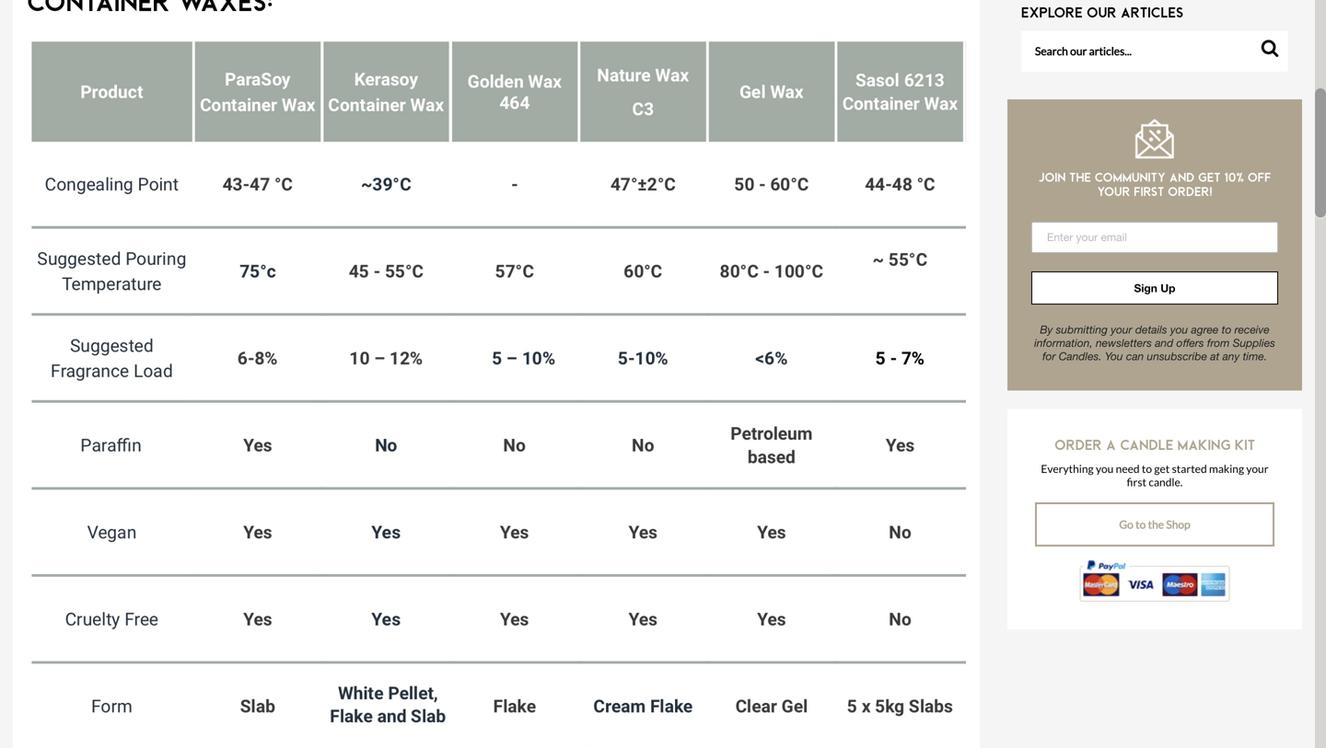 Task type: vqa. For each thing, say whether or not it's contained in the screenshot.
The Get in the Join the Community and get 10% off your first order!
no



Task type: describe. For each thing, give the bounding box(es) containing it.
order!
[[1168, 184, 1213, 199]]

articles
[[1121, 4, 1184, 21]]

sign up
[[1135, 282, 1176, 295]]

can
[[1127, 350, 1144, 363]]

your inside order a candle making kit everything you need to get started making your first candle.
[[1247, 463, 1269, 476]]

go to the shop
[[1120, 518, 1191, 532]]

join the community and get 10% off your first order!
[[1039, 170, 1272, 199]]

for
[[1043, 350, 1056, 363]]

kit
[[1235, 437, 1256, 454]]

by submitting your details you agree to receive information, newsletters and offers from supplies for candles. you can unsubscribe at any time.
[[1035, 323, 1276, 363]]

from
[[1208, 337, 1230, 350]]

the inside join the community and get 10% off your first order!
[[1070, 170, 1092, 185]]

you
[[1105, 350, 1124, 363]]

making
[[1178, 437, 1231, 454]]

Enter your email email field
[[1032, 222, 1279, 253]]

information,
[[1035, 337, 1093, 350]]

order a candle making kit everything you need to get started making your first candle.
[[1041, 437, 1269, 489]]

first inside join the community and get 10% off your first order!
[[1134, 184, 1165, 199]]

shop
[[1167, 518, 1191, 532]]

get inside join the community and get 10% off your first order!
[[1199, 170, 1221, 185]]

submitting
[[1056, 323, 1108, 336]]

supplies
[[1233, 337, 1276, 350]]

offers
[[1177, 337, 1205, 350]]

10%
[[1225, 170, 1245, 185]]

explore our articles
[[1022, 4, 1184, 21]]

the inside go to the shop link
[[1148, 518, 1165, 532]]

making
[[1210, 463, 1245, 476]]

Search our articles... text field
[[1022, 30, 1289, 72]]



Task type: locate. For each thing, give the bounding box(es) containing it.
0 vertical spatial you
[[1171, 323, 1189, 336]]

to up from
[[1222, 323, 1232, 336]]

candle
[[1120, 437, 1174, 454]]

1 horizontal spatial the
[[1148, 518, 1165, 532]]

you left the need
[[1096, 463, 1114, 476]]

candle.
[[1149, 476, 1183, 489]]

first inside order a candle making kit everything you need to get started making your first candle.
[[1127, 476, 1147, 489]]

0 vertical spatial and
[[1170, 170, 1195, 185]]

your inside join the community and get 10% off your first order!
[[1098, 184, 1131, 199]]

get left started on the bottom right of the page
[[1155, 463, 1170, 476]]

1 vertical spatial and
[[1155, 337, 1174, 350]]

None submit
[[1257, 30, 1289, 72]]

and inside join the community and get 10% off your first order!
[[1170, 170, 1195, 185]]

0 vertical spatial your
[[1098, 184, 1131, 199]]

first left order!
[[1134, 184, 1165, 199]]

0 vertical spatial to
[[1222, 323, 1232, 336]]

started
[[1172, 463, 1207, 476]]

1 vertical spatial get
[[1155, 463, 1170, 476]]

explore
[[1022, 4, 1083, 21]]

to inside by submitting your details you agree to receive information, newsletters and offers from supplies for candles. you can unsubscribe at any time.
[[1222, 323, 1232, 336]]

sign
[[1135, 282, 1158, 295]]

your up "newsletters"
[[1111, 323, 1133, 336]]

receive
[[1235, 323, 1270, 336]]

sign up button
[[1032, 272, 1279, 305]]

0 vertical spatial get
[[1199, 170, 1221, 185]]

get left 10%
[[1199, 170, 1221, 185]]

2 vertical spatial your
[[1247, 463, 1269, 476]]

join
[[1039, 170, 1066, 185]]

up
[[1161, 282, 1176, 295]]

to
[[1222, 323, 1232, 336], [1142, 463, 1153, 476], [1136, 518, 1146, 532]]

1 vertical spatial the
[[1148, 518, 1165, 532]]

to inside go to the shop link
[[1136, 518, 1146, 532]]

your up enter your email email field
[[1098, 184, 1131, 199]]

everything
[[1041, 463, 1094, 476]]

1 horizontal spatial you
[[1171, 323, 1189, 336]]

0 vertical spatial first
[[1134, 184, 1165, 199]]

the left shop
[[1148, 518, 1165, 532]]

candles.
[[1059, 350, 1102, 363]]

need
[[1116, 463, 1140, 476]]

1 vertical spatial your
[[1111, 323, 1133, 336]]

a
[[1106, 437, 1116, 454]]

first left candle.
[[1127, 476, 1147, 489]]

the
[[1070, 170, 1092, 185], [1148, 518, 1165, 532]]

2 vertical spatial to
[[1136, 518, 1146, 532]]

community
[[1095, 170, 1166, 185]]

to inside order a candle making kit everything you need to get started making your first candle.
[[1142, 463, 1153, 476]]

first
[[1134, 184, 1165, 199], [1127, 476, 1147, 489]]

unsubscribe
[[1147, 350, 1208, 363]]

any
[[1223, 350, 1240, 363]]

at
[[1211, 350, 1220, 363]]

the right join
[[1070, 170, 1092, 185]]

and
[[1170, 170, 1195, 185], [1155, 337, 1174, 350]]

you
[[1171, 323, 1189, 336], [1096, 463, 1114, 476]]

your down kit
[[1247, 463, 1269, 476]]

go to the shop link
[[1036, 503, 1275, 547]]

our
[[1087, 4, 1117, 21]]

0 horizontal spatial get
[[1155, 463, 1170, 476]]

and inside by submitting your details you agree to receive information, newsletters and offers from supplies for candles. you can unsubscribe at any time.
[[1155, 337, 1174, 350]]

get
[[1199, 170, 1221, 185], [1155, 463, 1170, 476]]

agree
[[1192, 323, 1219, 336]]

0 horizontal spatial the
[[1070, 170, 1092, 185]]

1 vertical spatial first
[[1127, 476, 1147, 489]]

and right community
[[1170, 170, 1195, 185]]

order
[[1055, 437, 1102, 454]]

your inside by submitting your details you agree to receive information, newsletters and offers from supplies for candles. you can unsubscribe at any time.
[[1111, 323, 1133, 336]]

your
[[1098, 184, 1131, 199], [1111, 323, 1133, 336], [1247, 463, 1269, 476]]

0 vertical spatial the
[[1070, 170, 1092, 185]]

and down details
[[1155, 337, 1174, 350]]

get inside order a candle making kit everything you need to get started making your first candle.
[[1155, 463, 1170, 476]]

1 horizontal spatial get
[[1199, 170, 1221, 185]]

you inside by submitting your details you agree to receive information, newsletters and offers from supplies for candles. you can unsubscribe at any time.
[[1171, 323, 1189, 336]]

off
[[1248, 170, 1272, 185]]

go
[[1120, 518, 1134, 532]]

details
[[1136, 323, 1168, 336]]

0 horizontal spatial you
[[1096, 463, 1114, 476]]

to right go
[[1136, 518, 1146, 532]]

1 vertical spatial you
[[1096, 463, 1114, 476]]

you up offers
[[1171, 323, 1189, 336]]

1 vertical spatial to
[[1142, 463, 1153, 476]]

by
[[1040, 323, 1053, 336]]

time.
[[1243, 350, 1268, 363]]

you inside order a candle making kit everything you need to get started making your first candle.
[[1096, 463, 1114, 476]]

newsletters
[[1096, 337, 1152, 350]]

to right the need
[[1142, 463, 1153, 476]]



